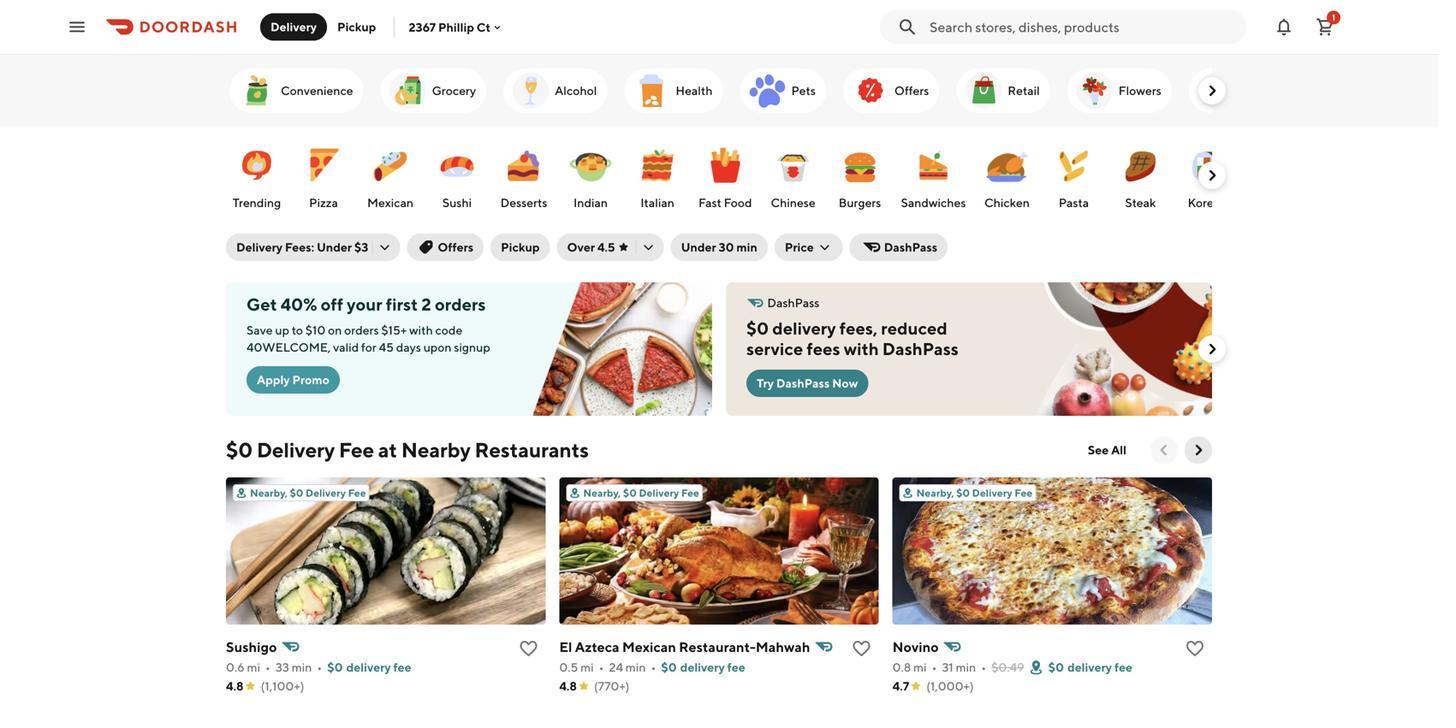 Task type: describe. For each thing, give the bounding box(es) containing it.
0 horizontal spatial pickup button
[[327, 13, 387, 41]]

food
[[724, 196, 752, 210]]

40welcome,
[[247, 340, 331, 354]]

fee for el azteca mexican restaurant-mahwah
[[727, 661, 746, 675]]

retail link
[[957, 68, 1050, 113]]

days
[[396, 340, 421, 354]]

pets
[[792, 83, 816, 98]]

fees
[[807, 339, 840, 359]]

0.6 mi • 33 min • $0 delivery fee
[[226, 661, 411, 675]]

open menu image
[[67, 17, 87, 37]]

up
[[275, 323, 289, 337]]

$15+
[[381, 323, 407, 337]]

health link
[[624, 68, 723, 113]]

33
[[276, 661, 289, 675]]

see all link
[[1078, 437, 1137, 464]]

2 next button of carousel image from the top
[[1204, 167, 1221, 184]]

$3
[[354, 240, 368, 254]]

convenience
[[281, 83, 353, 98]]

$0 delivery fee at nearby restaurants link
[[226, 437, 589, 464]]

chicken
[[985, 196, 1030, 210]]

mi for el azteca mexican restaurant-mahwah
[[581, 661, 594, 675]]

signup
[[454, 340, 490, 354]]

restaurants
[[475, 438, 589, 462]]

all
[[1111, 443, 1127, 457]]

desserts
[[501, 196, 547, 210]]

notification bell image
[[1274, 17, 1295, 37]]

chinese
[[771, 196, 816, 210]]

2367 phillip ct button
[[409, 20, 504, 34]]

0.5 mi • 24 min • $0 delivery fee
[[559, 661, 746, 675]]

1 under from the left
[[317, 240, 352, 254]]

$0 delivery fee
[[1049, 661, 1133, 675]]

30
[[719, 240, 734, 254]]

delivery button
[[260, 13, 327, 41]]

40%
[[281, 295, 317, 315]]

4.8 for el azteca mexican restaurant-mahwah
[[559, 679, 577, 694]]

fees,
[[840, 319, 878, 339]]

fee for sushigo
[[393, 661, 411, 675]]

1 vertical spatial next button of carousel image
[[1190, 442, 1207, 459]]

flowers link
[[1067, 68, 1172, 113]]

valid
[[333, 340, 359, 354]]

save
[[247, 323, 273, 337]]

apply
[[257, 373, 290, 387]]

try
[[757, 376, 774, 390]]

sushigo
[[226, 639, 277, 655]]

dashpass down sandwiches
[[884, 240, 938, 254]]

health image
[[631, 70, 672, 111]]

apply promo
[[257, 373, 330, 387]]

4.7
[[893, 679, 909, 694]]

over 4.5
[[567, 240, 615, 254]]

for
[[361, 340, 377, 354]]

min for sushigo
[[292, 661, 312, 675]]

price
[[785, 240, 814, 254]]

mi for novino
[[914, 661, 927, 675]]

0.8 mi • 31 min •
[[893, 661, 986, 675]]

fee for el azteca mexican restaurant-mahwah
[[681, 487, 699, 499]]

1 • from the left
[[265, 661, 271, 675]]

off
[[321, 295, 343, 315]]

price button
[[775, 234, 843, 261]]

with inside $0 delivery fees, reduced service fees with dashpass
[[844, 339, 879, 359]]

0.5
[[559, 661, 578, 675]]

0 vertical spatial mexican
[[367, 196, 414, 210]]

fee for sushigo
[[348, 487, 366, 499]]

see all
[[1088, 443, 1127, 457]]

$10
[[305, 323, 326, 337]]

trending
[[233, 196, 281, 210]]

el
[[559, 639, 572, 655]]

grocery image
[[387, 70, 429, 111]]

retail
[[1008, 83, 1040, 98]]

min inside under 30 min button
[[737, 240, 758, 254]]

5 • from the left
[[932, 661, 937, 675]]

now
[[832, 376, 858, 390]]

6 • from the left
[[981, 661, 986, 675]]

mi for sushigo
[[247, 661, 260, 675]]

phillip
[[438, 20, 474, 34]]

nearby, $0 delivery fee for sushigo
[[250, 487, 366, 499]]

3 fee from the left
[[1115, 661, 1133, 675]]

dashpass button
[[850, 234, 948, 261]]

promo
[[292, 373, 330, 387]]

nearby
[[401, 438, 471, 462]]

offers button
[[407, 234, 484, 261]]

health
[[676, 83, 713, 98]]

$0.49
[[992, 661, 1025, 675]]

2367
[[409, 20, 436, 34]]

grocery
[[432, 83, 476, 98]]

get
[[247, 295, 277, 315]]

flowers image
[[1074, 70, 1115, 111]]

try dashpass now
[[757, 376, 858, 390]]

click to add this store to your saved list image
[[518, 639, 539, 659]]

4.5
[[598, 240, 615, 254]]

sandwiches
[[901, 196, 966, 210]]

at
[[378, 438, 397, 462]]



Task type: vqa. For each thing, say whether or not it's contained in the screenshot.
1 button
yes



Task type: locate. For each thing, give the bounding box(es) containing it.
delivery inside $0 delivery fee at nearby restaurants link
[[257, 438, 335, 462]]

$0 inside $0 delivery fees, reduced service fees with dashpass
[[747, 319, 769, 339]]

get 40% off your first 2 orders save up to $10 on orders $15+ with code 40welcome, valid for 45 days upon signup
[[247, 295, 490, 354]]

2 horizontal spatial nearby, $0 delivery fee
[[917, 487, 1033, 499]]

convenience image
[[236, 70, 277, 111]]

1 vertical spatial offers
[[438, 240, 474, 254]]

1 horizontal spatial click to add this store to your saved list image
[[1185, 639, 1206, 659]]

fast
[[699, 196, 722, 210]]

with down fees,
[[844, 339, 879, 359]]

1 horizontal spatial offers
[[895, 83, 929, 98]]

0 horizontal spatial pickup
[[337, 20, 376, 34]]

fee for novino
[[1015, 487, 1033, 499]]

1 click to add this store to your saved list image from the left
[[852, 639, 872, 659]]

1 horizontal spatial under
[[681, 240, 716, 254]]

reduced
[[881, 319, 948, 339]]

min for novino
[[956, 661, 976, 675]]

• right '33'
[[317, 661, 322, 675]]

0.8
[[893, 661, 911, 675]]

0 horizontal spatial under
[[317, 240, 352, 254]]

alcohol link
[[504, 68, 607, 113]]

2 nearby, $0 delivery fee from the left
[[583, 487, 699, 499]]

min right 24
[[626, 661, 646, 675]]

under inside under 30 min button
[[681, 240, 716, 254]]

to
[[292, 323, 303, 337]]

offers
[[895, 83, 929, 98], [438, 240, 474, 254]]

2 horizontal spatial fee
[[1115, 661, 1133, 675]]

korean
[[1188, 196, 1227, 210]]

0 horizontal spatial 4.8
[[226, 679, 244, 694]]

0 vertical spatial with
[[409, 323, 433, 337]]

0 horizontal spatial with
[[409, 323, 433, 337]]

min right '33'
[[292, 661, 312, 675]]

1 horizontal spatial orders
[[435, 295, 486, 315]]

• left '33'
[[265, 661, 271, 675]]

min for el azteca mexican restaurant-mahwah
[[626, 661, 646, 675]]

1 vertical spatial pickup
[[501, 240, 540, 254]]

delivery fees: under $3
[[236, 240, 368, 254]]

1 horizontal spatial pickup
[[501, 240, 540, 254]]

your
[[347, 295, 382, 315]]

mi right 0.6
[[247, 661, 260, 675]]

0 vertical spatial offers
[[895, 83, 929, 98]]

convenience link
[[229, 68, 364, 113]]

orders up the for
[[344, 323, 379, 337]]

pets link
[[740, 68, 826, 113]]

3 • from the left
[[599, 661, 604, 675]]

nearby, $0 delivery fee for el azteca mexican restaurant-mahwah
[[583, 487, 699, 499]]

• left 31
[[932, 661, 937, 675]]

nearby, for sushigo
[[250, 487, 288, 499]]

3 nearby, $0 delivery fee from the left
[[917, 487, 1033, 499]]

0 vertical spatial pickup
[[337, 20, 376, 34]]

1 nearby, $0 delivery fee from the left
[[250, 487, 366, 499]]

mexican
[[367, 196, 414, 210], [622, 639, 676, 655]]

mahwah
[[756, 639, 810, 655]]

1 fee from the left
[[393, 661, 411, 675]]

1 horizontal spatial fee
[[727, 661, 746, 675]]

1 horizontal spatial nearby,
[[583, 487, 621, 499]]

el azteca mexican restaurant-mahwah
[[559, 639, 810, 655]]

click to add this store to your saved list image
[[852, 639, 872, 659], [1185, 639, 1206, 659]]

see
[[1088, 443, 1109, 457]]

2 • from the left
[[317, 661, 322, 675]]

(1,100+)
[[261, 679, 304, 694]]

4 • from the left
[[651, 661, 656, 675]]

novino
[[893, 639, 939, 655]]

delivery inside $0 delivery fees, reduced service fees with dashpass
[[773, 319, 836, 339]]

under 30 min
[[681, 240, 758, 254]]

next button of carousel image
[[1204, 341, 1221, 358], [1190, 442, 1207, 459]]

pickup
[[337, 20, 376, 34], [501, 240, 540, 254]]

pizza
[[309, 196, 338, 210]]

1 vertical spatial pickup button
[[491, 234, 550, 261]]

fees:
[[285, 240, 314, 254]]

• left $0.49
[[981, 661, 986, 675]]

min right 30
[[737, 240, 758, 254]]

1 horizontal spatial mi
[[581, 661, 594, 675]]

nearby,
[[250, 487, 288, 499], [583, 487, 621, 499], [917, 487, 954, 499]]

1 horizontal spatial pickup button
[[491, 234, 550, 261]]

2 mi from the left
[[581, 661, 594, 675]]

mexican up the $3
[[367, 196, 414, 210]]

2 nearby, from the left
[[583, 487, 621, 499]]

with up days
[[409, 323, 433, 337]]

nearby, for novino
[[917, 487, 954, 499]]

1 nearby, from the left
[[250, 487, 288, 499]]

1 horizontal spatial with
[[844, 339, 879, 359]]

0 horizontal spatial nearby,
[[250, 487, 288, 499]]

dashpass
[[884, 240, 938, 254], [767, 296, 820, 310], [883, 339, 959, 359], [776, 376, 830, 390]]

2 under from the left
[[681, 240, 716, 254]]

under 30 min button
[[671, 234, 768, 261]]

pickup down desserts
[[501, 240, 540, 254]]

azteca
[[575, 639, 620, 655]]

1 next button of carousel image from the top
[[1204, 82, 1221, 99]]

next button of carousel image right the flowers
[[1204, 82, 1221, 99]]

under left 30
[[681, 240, 716, 254]]

(770+)
[[594, 679, 630, 694]]

1 vertical spatial with
[[844, 339, 879, 359]]

dashpass down reduced
[[883, 339, 959, 359]]

1 horizontal spatial 4.8
[[559, 679, 577, 694]]

$0 delivery fee at nearby restaurants
[[226, 438, 589, 462]]

2 horizontal spatial nearby,
[[917, 487, 954, 499]]

1 vertical spatial next button of carousel image
[[1204, 167, 1221, 184]]

ct
[[477, 20, 491, 34]]

Store search: begin typing to search for stores available on DoorDash text field
[[930, 18, 1236, 36]]

0 vertical spatial next button of carousel image
[[1204, 82, 1221, 99]]

2 click to add this store to your saved list image from the left
[[1185, 639, 1206, 659]]

mi right 0.5
[[581, 661, 594, 675]]

• left 24
[[599, 661, 604, 675]]

pets image
[[747, 70, 788, 111]]

$0 delivery fees, reduced service fees with dashpass
[[747, 319, 959, 359]]

3 mi from the left
[[914, 661, 927, 675]]

previous button of carousel image
[[1156, 442, 1173, 459]]

code
[[435, 323, 463, 337]]

0 vertical spatial orders
[[435, 295, 486, 315]]

next button of carousel image
[[1204, 82, 1221, 99], [1204, 167, 1221, 184]]

0 horizontal spatial orders
[[344, 323, 379, 337]]

• down the el azteca mexican restaurant-mahwah
[[651, 661, 656, 675]]

next button of carousel image up korean
[[1204, 167, 1221, 184]]

1 vertical spatial orders
[[344, 323, 379, 337]]

dashpass right try
[[776, 376, 830, 390]]

grocery link
[[381, 68, 486, 113]]

nearby, $0 delivery fee for novino
[[917, 487, 1033, 499]]

0.6
[[226, 661, 245, 675]]

dashpass inside $0 delivery fees, reduced service fees with dashpass
[[883, 339, 959, 359]]

1 horizontal spatial nearby, $0 delivery fee
[[583, 487, 699, 499]]

0 vertical spatial pickup button
[[327, 13, 387, 41]]

apply promo button
[[247, 366, 340, 394]]

offers link
[[843, 68, 940, 113]]

1 4.8 from the left
[[226, 679, 244, 694]]

delivery inside delivery button
[[271, 20, 317, 34]]

45
[[379, 340, 394, 354]]

offers inside button
[[438, 240, 474, 254]]

steak
[[1125, 196, 1156, 210]]

0 horizontal spatial fee
[[393, 661, 411, 675]]

0 horizontal spatial mexican
[[367, 196, 414, 210]]

with inside get 40% off your first 2 orders save up to $10 on orders $15+ with code 40welcome, valid for 45 days upon signup
[[409, 323, 433, 337]]

offers image
[[850, 70, 891, 111]]

catering image
[[1196, 70, 1237, 111]]

offers right offers image on the top right
[[895, 83, 929, 98]]

1 button
[[1308, 10, 1343, 44]]

0 horizontal spatial click to add this store to your saved list image
[[852, 639, 872, 659]]

orders up code
[[435, 295, 486, 315]]

2 4.8 from the left
[[559, 679, 577, 694]]

retail image
[[963, 70, 1005, 111]]

italian
[[641, 196, 675, 210]]

nearby, $0 delivery fee
[[250, 487, 366, 499], [583, 487, 699, 499], [917, 487, 1033, 499]]

pickup button down desserts
[[491, 234, 550, 261]]

over
[[567, 240, 595, 254]]

24
[[609, 661, 623, 675]]

1 horizontal spatial mexican
[[622, 639, 676, 655]]

31
[[942, 661, 954, 675]]

1 vertical spatial mexican
[[622, 639, 676, 655]]

flowers
[[1119, 83, 1162, 98]]

3 nearby, from the left
[[917, 487, 954, 499]]

click to add this store to your saved list image for novino
[[1185, 639, 1206, 659]]

offers down sushi
[[438, 240, 474, 254]]

service
[[747, 339, 803, 359]]

4.8 for sushigo
[[226, 679, 244, 694]]

upon
[[424, 340, 452, 354]]

0 horizontal spatial nearby, $0 delivery fee
[[250, 487, 366, 499]]

on
[[328, 323, 342, 337]]

indian
[[574, 196, 608, 210]]

burgers
[[839, 196, 881, 210]]

dashpass up service on the right of the page
[[767, 296, 820, 310]]

nearby, for el azteca mexican restaurant-mahwah
[[583, 487, 621, 499]]

mi right 0.8
[[914, 661, 927, 675]]

alcohol image
[[510, 70, 551, 111]]

trending link
[[228, 136, 286, 215]]

2 items, open order cart image
[[1315, 17, 1336, 37]]

2 horizontal spatial mi
[[914, 661, 927, 675]]

fee
[[393, 661, 411, 675], [727, 661, 746, 675], [1115, 661, 1133, 675]]

0 horizontal spatial mi
[[247, 661, 260, 675]]

4.8 down 0.5
[[559, 679, 577, 694]]

under left the $3
[[317, 240, 352, 254]]

click to add this store to your saved list image for el azteca mexican restaurant-mahwah
[[852, 639, 872, 659]]

2
[[422, 295, 431, 315]]

min right 31
[[956, 661, 976, 675]]

4.8 down 0.6
[[226, 679, 244, 694]]

$0
[[747, 319, 769, 339], [226, 438, 253, 462], [290, 487, 304, 499], [623, 487, 637, 499], [957, 487, 970, 499], [327, 661, 343, 675], [661, 661, 677, 675], [1049, 661, 1064, 675]]

under
[[317, 240, 352, 254], [681, 240, 716, 254]]

0 horizontal spatial offers
[[438, 240, 474, 254]]

delivery
[[773, 319, 836, 339], [346, 661, 391, 675], [680, 661, 725, 675], [1068, 661, 1112, 675]]

pickup right delivery button at the top of page
[[337, 20, 376, 34]]

2367 phillip ct
[[409, 20, 491, 34]]

2 fee from the left
[[727, 661, 746, 675]]

restaurant-
[[679, 639, 756, 655]]

mexican up the 0.5 mi • 24 min • $0 delivery fee
[[622, 639, 676, 655]]

pickup button left 2367
[[327, 13, 387, 41]]

1 mi from the left
[[247, 661, 260, 675]]

0 vertical spatial next button of carousel image
[[1204, 341, 1221, 358]]

pasta
[[1059, 196, 1089, 210]]

1
[[1332, 12, 1336, 22]]

try dashpass now button
[[747, 370, 869, 397]]



